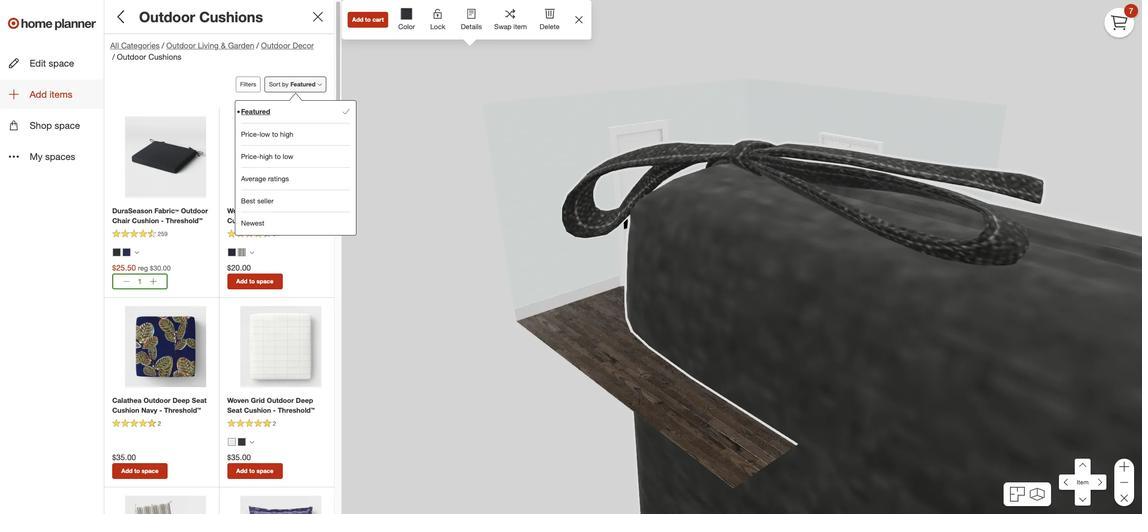 Task type: describe. For each thing, give the bounding box(es) containing it.
1 $35.00 from the left
[[112, 453, 136, 463]]

7 button
[[1105, 4, 1139, 38]]

spaces
[[45, 151, 75, 162]]

space up triangle stripe outdoor chair cushion black/neutrals - threshold™ image
[[142, 468, 159, 475]]

high inside price-high to low link
[[260, 152, 273, 161]]

color button
[[393, 0, 421, 40]]

- inside duraseason fabric™ outdoor chair cushion - threshold™
[[161, 217, 164, 225]]

my spaces
[[30, 151, 75, 162]]

all categories / outdoor living & garden / outdoor decor / outdoor cushions
[[110, 41, 314, 62]]

shop space button
[[0, 111, 104, 140]]

$25.50 reg $30.00
[[112, 263, 171, 273]]

calathea outdoor deep seat cushion navy - threshold™ image
[[125, 307, 206, 388]]

living
[[198, 41, 219, 51]]

cart
[[373, 16, 384, 23]]

84
[[273, 231, 279, 238]]

2 horizontal spatial /
[[256, 41, 259, 51]]

my
[[30, 151, 43, 162]]

edit
[[30, 57, 46, 69]]

chair inside duraseason fabric™ outdoor chair cushion - threshold™
[[112, 217, 130, 225]]

outdoor left decor
[[261, 41, 290, 51]]

my spaces button
[[0, 142, 104, 171]]

space up the arete outdoor pillow back navy - threshold™ image at the bottom left
[[257, 468, 274, 475]]

add inside "$20.00 add to space"
[[236, 278, 248, 285]]

1 $35.00 add to space from the left
[[112, 453, 159, 475]]

items
[[50, 89, 73, 100]]

woven grid outdoor deep seat cushion - threshold™ image
[[240, 307, 321, 388]]

7
[[1130, 6, 1134, 16]]

chair inside woven outdoor chair cushion - threshold™
[[280, 207, 298, 215]]

deep inside calathea outdoor deep seat cushion navy - threshold™
[[173, 397, 190, 405]]

top view button icon image
[[1011, 488, 1026, 503]]

average ratings link
[[241, 168, 350, 190]]

move asset south by 6" image
[[1075, 491, 1091, 507]]

front view button icon image
[[1030, 489, 1045, 502]]

calathea outdoor deep seat cushion navy - threshold™ button
[[112, 396, 211, 416]]

color
[[399, 22, 415, 31]]

outdoor inside duraseason fabric™ outdoor chair cushion - threshold™
[[181, 207, 208, 215]]

to up the arete outdoor pillow back navy - threshold™ image at the bottom left
[[249, 468, 255, 475]]

black/neutrals image
[[238, 249, 246, 257]]

woven outdoor chair cushion - threshold™
[[227, 207, 298, 225]]

duraseason fabric™ outdoor chair cushion - threshold™ button
[[112, 206, 211, 226]]

1 horizontal spatial low
[[283, 152, 293, 161]]

cushions inside all categories / outdoor living & garden / outdoor decor / outdoor cushions
[[148, 52, 182, 62]]

item
[[1077, 479, 1089, 487]]

filters
[[240, 81, 256, 88]]

$30.00
[[150, 264, 171, 273]]

2 $35.00 add to space from the left
[[227, 453, 274, 475]]

to inside button
[[365, 16, 371, 23]]

reg
[[138, 264, 148, 273]]

swap item
[[494, 22, 527, 31]]

garden
[[228, 41, 255, 51]]

triangle stripe outdoor chair cushion black/neutrals - threshold™ image
[[125, 496, 206, 515]]

add to space button up triangle stripe outdoor chair cushion black/neutrals - threshold™ image
[[112, 464, 168, 480]]

delete
[[540, 22, 560, 31]]

cream image
[[228, 439, 236, 447]]

ratings
[[268, 175, 289, 183]]

featured inside featured link
[[241, 108, 270, 116]]

cushion inside calathea outdoor deep seat cushion navy - threshold™
[[112, 406, 139, 415]]

grid
[[251, 397, 265, 405]]

price-high to low
[[241, 152, 293, 161]]

0 vertical spatial cushions
[[199, 8, 263, 26]]

space inside edit space button
[[49, 57, 74, 69]]

- inside woven grid outdoor deep seat cushion - threshold™
[[273, 406, 276, 415]]

arete outdoor pillow back navy - threshold™ image
[[240, 496, 321, 515]]

$25.50
[[112, 263, 136, 273]]

newest
[[241, 219, 264, 228]]

lock
[[431, 22, 446, 31]]

duraseason fabric™ outdoor chair cushion - threshold™ image
[[125, 117, 206, 198]]

price- for low
[[241, 130, 260, 138]]

woven for $20.00
[[227, 207, 249, 215]]

1 horizontal spatial featured
[[291, 81, 316, 88]]

home planner landing page image
[[8, 8, 96, 40]]

duraseason
[[112, 207, 153, 215]]

1 navy image from the left
[[123, 249, 131, 257]]

deep inside woven grid outdoor deep seat cushion - threshold™
[[296, 397, 313, 405]]

edit space button
[[0, 48, 104, 78]]

high inside price-low to high link
[[280, 130, 293, 138]]

navy
[[141, 406, 157, 415]]

woven outdoor chair cushion - threshold™ image
[[240, 117, 321, 198]]

outdoor down all categories button
[[117, 52, 146, 62]]

259
[[158, 231, 168, 238]]

swap
[[494, 22, 512, 31]]

2 navy image from the left
[[228, 249, 236, 257]]

threshold™ inside duraseason fabric™ outdoor chair cushion - threshold™
[[166, 217, 203, 225]]

seat inside calathea outdoor deep seat cushion navy - threshold™
[[192, 397, 207, 405]]



Task type: vqa. For each thing, say whether or not it's contained in the screenshot.
All Categories / Outdoor Living & Garden / Outdoor Decor / Outdoor Cushions
yes



Task type: locate. For each thing, give the bounding box(es) containing it.
cushion inside woven outdoor chair cushion - threshold™
[[227, 217, 254, 225]]

cushions
[[199, 8, 263, 26], [148, 52, 182, 62]]

1 horizontal spatial chair
[[280, 207, 298, 215]]

shop space
[[30, 120, 80, 131]]

/ right categories
[[162, 41, 164, 51]]

seat inside woven grid outdoor deep seat cushion - threshold™
[[227, 406, 242, 415]]

0 horizontal spatial featured
[[241, 108, 270, 116]]

woven left grid
[[227, 397, 249, 405]]

1 horizontal spatial high
[[280, 130, 293, 138]]

cushion
[[132, 217, 159, 225], [227, 217, 254, 225], [112, 406, 139, 415], [244, 406, 271, 415]]

price- up the price-high to low
[[241, 130, 260, 138]]

- inside calathea outdoor deep seat cushion navy - threshold™
[[159, 406, 162, 415]]

1 horizontal spatial $35.00
[[227, 453, 251, 463]]

1 horizontal spatial navy image
[[228, 249, 236, 257]]

move asset east by 6" image
[[1091, 475, 1107, 491]]

cushion inside woven grid outdoor deep seat cushion - threshold™
[[244, 406, 271, 415]]

cushions up &
[[199, 8, 263, 26]]

best seller
[[241, 197, 274, 205]]

featured link
[[241, 101, 350, 123]]

featured right by
[[291, 81, 316, 88]]

all categories button
[[110, 40, 160, 51]]

0 horizontal spatial /
[[112, 52, 115, 62]]

add to space button
[[227, 274, 283, 290], [112, 464, 168, 480], [227, 464, 283, 480]]

0 vertical spatial chair
[[280, 207, 298, 215]]

0 vertical spatial low
[[260, 130, 270, 138]]

black image
[[238, 439, 246, 447]]

0 vertical spatial featured
[[291, 81, 316, 88]]

0 vertical spatial woven
[[227, 207, 249, 215]]

woven for $35.00
[[227, 397, 249, 405]]

0 horizontal spatial cushions
[[148, 52, 182, 62]]

2 down "woven grid outdoor deep seat cushion - threshold™" button on the bottom left
[[273, 421, 276, 428]]

$20.00 add to space
[[227, 263, 274, 285]]

1 vertical spatial low
[[283, 152, 293, 161]]

outdoor down seller
[[251, 207, 278, 215]]

1 horizontal spatial /
[[162, 41, 164, 51]]

0 horizontal spatial chair
[[112, 217, 130, 225]]

all
[[110, 41, 119, 51]]

featured up price-low to high
[[241, 108, 270, 116]]

outdoor inside woven grid outdoor deep seat cushion - threshold™
[[267, 397, 294, 405]]

low down price-low to high link on the top
[[283, 152, 293, 161]]

0 horizontal spatial low
[[260, 130, 270, 138]]

outdoor up navy
[[144, 397, 171, 405]]

add to space button down $20.00
[[227, 274, 283, 290]]

1 2 from the left
[[158, 421, 161, 428]]

0 vertical spatial high
[[280, 130, 293, 138]]

threshold™ inside woven outdoor chair cushion - threshold™
[[261, 217, 298, 225]]

add items button
[[0, 80, 104, 109]]

to inside "$20.00 add to space"
[[249, 278, 255, 285]]

swap item button
[[488, 0, 533, 38]]

move asset north by 6" image
[[1075, 460, 1091, 475]]

chair
[[280, 207, 298, 215], [112, 217, 130, 225]]

outdoor right grid
[[267, 397, 294, 405]]

seat
[[192, 397, 207, 405], [227, 406, 242, 415]]

0 vertical spatial price-
[[241, 130, 260, 138]]

2 for navy
[[158, 421, 161, 428]]

charcoal image
[[113, 249, 121, 257]]

0 horizontal spatial high
[[260, 152, 273, 161]]

cushion inside duraseason fabric™ outdoor chair cushion - threshold™
[[132, 217, 159, 225]]

1 price- from the top
[[241, 130, 260, 138]]

by
[[282, 81, 289, 88]]

2 $35.00 from the left
[[227, 453, 251, 463]]

2 price- from the top
[[241, 152, 260, 161]]

average ratings
[[241, 175, 289, 183]]

1 horizontal spatial deep
[[296, 397, 313, 405]]

add to cart button
[[348, 12, 389, 28]]

add to space button for $35.00
[[227, 464, 283, 480]]

shop
[[30, 120, 52, 131]]

add to cart
[[352, 16, 384, 23]]

1 vertical spatial price-
[[241, 152, 260, 161]]

to down $20.00
[[249, 278, 255, 285]]

seller
[[257, 197, 274, 205]]

woven outdoor chair cushion - threshold™ button
[[227, 206, 326, 226]]

2 down calathea outdoor deep seat cushion navy - threshold™ button
[[158, 421, 161, 428]]

best
[[241, 197, 255, 205]]

edit space
[[30, 57, 74, 69]]

low
[[260, 130, 270, 138], [283, 152, 293, 161]]

0 vertical spatial seat
[[192, 397, 207, 405]]

/ down all
[[112, 52, 115, 62]]

space inside shop space button
[[55, 120, 80, 131]]

outdoor inside woven outdoor chair cushion - threshold™
[[251, 207, 278, 215]]

low up the price-high to low
[[260, 130, 270, 138]]

to up ratings on the left of page
[[275, 152, 281, 161]]

price-low to high link
[[241, 123, 350, 145]]

woven down best
[[227, 207, 249, 215]]

decor
[[293, 41, 314, 51]]

navy image
[[123, 249, 131, 257], [228, 249, 236, 257]]

price- for high
[[241, 152, 260, 161]]

2 woven from the top
[[227, 397, 249, 405]]

threshold™ inside calathea outdoor deep seat cushion navy - threshold™
[[164, 406, 201, 415]]

1 deep from the left
[[173, 397, 190, 405]]

0 horizontal spatial $35.00
[[112, 453, 136, 463]]

outdoor living & garden button
[[166, 40, 255, 51]]

outdoor decor button
[[261, 40, 314, 51]]

0 horizontal spatial navy image
[[123, 249, 131, 257]]

duraseason fabric™ outdoor chair cushion - threshold™
[[112, 207, 208, 225]]

average
[[241, 175, 266, 183]]

2 deep from the left
[[296, 397, 313, 405]]

add to space button down black icon
[[227, 464, 283, 480]]

newest link
[[241, 212, 350, 234]]

0 horizontal spatial 2
[[158, 421, 161, 428]]

cushion down duraseason at the left of page
[[132, 217, 159, 225]]

woven inside woven grid outdoor deep seat cushion - threshold™
[[227, 397, 249, 405]]

woven inside woven outdoor chair cushion - threshold™
[[227, 207, 249, 215]]

space right shop
[[55, 120, 80, 131]]

1 vertical spatial chair
[[112, 217, 130, 225]]

best seller link
[[241, 190, 350, 212]]

1 horizontal spatial $35.00 add to space
[[227, 453, 274, 475]]

1 vertical spatial cushions
[[148, 52, 182, 62]]

space down 84
[[257, 278, 274, 285]]

item
[[514, 22, 527, 31]]

0 horizontal spatial deep
[[173, 397, 190, 405]]

outdoor right fabric™
[[181, 207, 208, 215]]

navy image right charcoal image
[[123, 249, 131, 257]]

1 horizontal spatial seat
[[227, 406, 242, 415]]

categories
[[121, 41, 160, 51]]

0 horizontal spatial seat
[[192, 397, 207, 405]]

price- up the average
[[241, 152, 260, 161]]

high
[[280, 130, 293, 138], [260, 152, 273, 161]]

cushion down 'calathea'
[[112, 406, 139, 415]]

woven grid outdoor deep seat cushion - threshold™ button
[[227, 396, 326, 416]]

1 vertical spatial high
[[260, 152, 273, 161]]

$20.00
[[227, 263, 251, 273]]

woven grid outdoor deep seat cushion - threshold™
[[227, 397, 315, 415]]

outdoor left living at the left top
[[166, 41, 196, 51]]

calathea outdoor deep seat cushion navy - threshold™
[[112, 397, 207, 415]]

outdoor up categories
[[139, 8, 195, 26]]

featured
[[291, 81, 316, 88], [241, 108, 270, 116]]

space right edit
[[49, 57, 74, 69]]

$35.00
[[112, 453, 136, 463], [227, 453, 251, 463]]

1 woven from the top
[[227, 207, 249, 215]]

1 horizontal spatial 2
[[273, 421, 276, 428]]

sort
[[269, 81, 281, 88]]

fabric™
[[154, 207, 179, 215]]

/ right garden
[[256, 41, 259, 51]]

space
[[49, 57, 74, 69], [55, 120, 80, 131], [257, 278, 274, 285], [142, 468, 159, 475], [257, 468, 274, 475]]

price-
[[241, 130, 260, 138], [241, 152, 260, 161]]

outdoor inside calathea outdoor deep seat cushion navy - threshold™
[[144, 397, 171, 405]]

delete button
[[533, 0, 567, 38]]

to up the price-high to low
[[272, 130, 278, 138]]

woven
[[227, 207, 249, 215], [227, 397, 249, 405]]

lock button
[[421, 0, 455, 38]]

to left cart at the top
[[365, 16, 371, 23]]

add items
[[30, 89, 73, 100]]

space inside "$20.00 add to space"
[[257, 278, 274, 285]]

$35.00 add to space
[[112, 453, 159, 475], [227, 453, 274, 475]]

threshold™
[[166, 217, 203, 225], [261, 217, 298, 225], [164, 406, 201, 415], [278, 406, 315, 415]]

cushion down best
[[227, 217, 254, 225]]

1 vertical spatial featured
[[241, 108, 270, 116]]

2 for cushion
[[273, 421, 276, 428]]

calathea
[[112, 397, 142, 405]]

outdoor
[[139, 8, 195, 26], [166, 41, 196, 51], [261, 41, 290, 51], [117, 52, 146, 62], [181, 207, 208, 215], [251, 207, 278, 215], [144, 397, 171, 405], [267, 397, 294, 405]]

to
[[365, 16, 371, 23], [272, 130, 278, 138], [275, 152, 281, 161], [249, 278, 255, 285], [134, 468, 140, 475], [249, 468, 255, 475]]

navy image left black/neutrals image
[[228, 249, 236, 257]]

filters button
[[236, 77, 261, 92]]

1 vertical spatial seat
[[227, 406, 242, 415]]

cushions down categories
[[148, 52, 182, 62]]

1 horizontal spatial cushions
[[199, 8, 263, 26]]

0 horizontal spatial $35.00 add to space
[[112, 453, 159, 475]]

- inside woven outdoor chair cushion - threshold™
[[256, 217, 259, 225]]

2 2 from the left
[[273, 421, 276, 428]]

high down featured link
[[280, 130, 293, 138]]

&
[[221, 41, 226, 51]]

details button
[[455, 0, 488, 38]]

move asset west by 6" image
[[1060, 475, 1076, 491]]

high down price-low to high
[[260, 152, 273, 161]]

to up triangle stripe outdoor chair cushion black/neutrals - threshold™ image
[[134, 468, 140, 475]]

outdoor cushions
[[139, 8, 263, 26]]

price-low to high
[[241, 130, 293, 138]]

deep
[[173, 397, 190, 405], [296, 397, 313, 405]]

price-high to low link
[[241, 145, 350, 168]]

add to space button for $20.00
[[227, 274, 283, 290]]

details
[[461, 22, 482, 31]]

threshold™ inside woven grid outdoor deep seat cushion - threshold™
[[278, 406, 315, 415]]

-
[[161, 217, 164, 225], [256, 217, 259, 225], [159, 406, 162, 415], [273, 406, 276, 415]]

1 vertical spatial woven
[[227, 397, 249, 405]]

cushion down grid
[[244, 406, 271, 415]]

add
[[352, 16, 364, 23], [30, 89, 47, 100], [236, 278, 248, 285], [121, 468, 133, 475], [236, 468, 248, 475]]

sort by featured
[[269, 81, 316, 88]]



